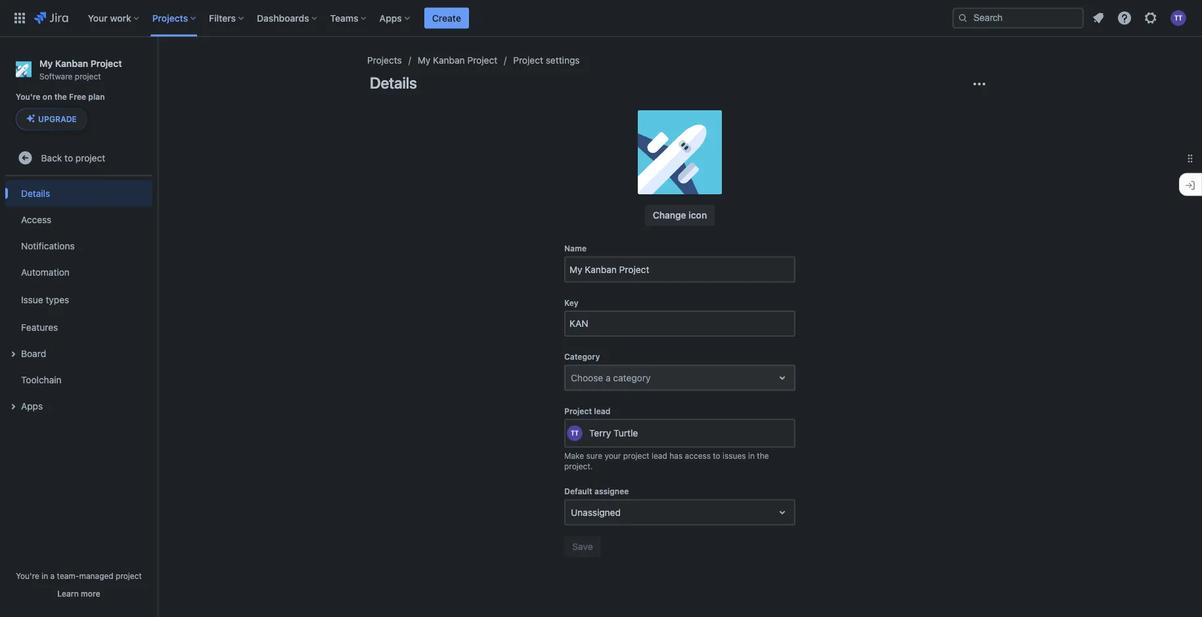 Task type: locate. For each thing, give the bounding box(es) containing it.
in
[[748, 451, 755, 461], [42, 572, 48, 581]]

kanban
[[433, 55, 465, 66], [55, 58, 88, 69]]

lead up terry on the bottom of page
[[594, 407, 611, 416]]

make sure your project lead has access to issues in the project.
[[564, 451, 769, 471]]

projects
[[152, 12, 188, 23], [367, 55, 402, 66]]

your
[[605, 451, 621, 461]]

1 open image from the top
[[775, 370, 790, 386]]

apps
[[380, 12, 402, 23], [21, 401, 43, 412]]

0 horizontal spatial to
[[64, 152, 73, 163]]

team-
[[57, 572, 79, 581]]

0 vertical spatial to
[[64, 152, 73, 163]]

project left settings
[[513, 55, 543, 66]]

teams button
[[326, 8, 372, 29]]

project.
[[564, 462, 593, 471]]

project settings
[[513, 55, 580, 66]]

project right managed
[[116, 572, 142, 581]]

plan
[[88, 92, 105, 102]]

a right choose
[[606, 372, 611, 383]]

apps inside button
[[21, 401, 43, 412]]

you're for you're on the free plan
[[16, 92, 41, 102]]

0 vertical spatial apps
[[380, 12, 402, 23]]

expand image
[[5, 346, 21, 362]]

my for my kanban project software project
[[39, 58, 53, 69]]

banner
[[0, 0, 1202, 37]]

your work
[[88, 12, 131, 23]]

project avatar image
[[638, 110, 722, 194]]

apps right teams dropdown button
[[380, 12, 402, 23]]

0 horizontal spatial projects
[[152, 12, 188, 23]]

project
[[75, 71, 101, 81], [75, 152, 105, 163], [623, 451, 649, 461], [116, 572, 142, 581]]

project inside the my kanban project software project
[[75, 71, 101, 81]]

group
[[5, 176, 152, 423]]

learn more
[[57, 589, 100, 599]]

details
[[370, 74, 417, 92], [21, 188, 50, 199]]

my inside the my kanban project software project
[[39, 58, 53, 69]]

make
[[564, 451, 584, 461]]

0 horizontal spatial lead
[[594, 407, 611, 416]]

2 open image from the top
[[775, 505, 790, 521]]

board button
[[5, 341, 152, 367]]

learn
[[57, 589, 79, 599]]

sidebar navigation image
[[143, 53, 172, 79]]

search image
[[958, 13, 968, 23]]

lead
[[594, 407, 611, 416], [652, 451, 667, 461]]

projects for projects link at the left top of page
[[367, 55, 402, 66]]

0 horizontal spatial kanban
[[55, 58, 88, 69]]

you're left on
[[16, 92, 41, 102]]

my inside my kanban project link
[[418, 55, 431, 66]]

details up access
[[21, 188, 50, 199]]

free
[[69, 92, 86, 102]]

1 horizontal spatial in
[[748, 451, 755, 461]]

work
[[110, 12, 131, 23]]

kanban inside the my kanban project software project
[[55, 58, 88, 69]]

my for my kanban project
[[418, 55, 431, 66]]

1 vertical spatial in
[[42, 572, 48, 581]]

1 horizontal spatial lead
[[652, 451, 667, 461]]

projects up sidebar navigation 'icon'
[[152, 12, 188, 23]]

help image
[[1117, 10, 1133, 26]]

open image
[[775, 370, 790, 386], [775, 505, 790, 521]]

1 horizontal spatial apps
[[380, 12, 402, 23]]

toolchain link
[[5, 367, 152, 393]]

dashboards
[[257, 12, 309, 23]]

the right issues
[[757, 451, 769, 461]]

my
[[418, 55, 431, 66], [39, 58, 53, 69]]

automation link
[[5, 259, 152, 285]]

0 vertical spatial you're
[[16, 92, 41, 102]]

primary element
[[8, 0, 953, 36]]

features link
[[5, 314, 152, 341]]

managed
[[79, 572, 113, 581]]

you're left the team-
[[16, 572, 39, 581]]

you're on the free plan
[[16, 92, 105, 102]]

1 horizontal spatial projects
[[367, 55, 402, 66]]

project up plan
[[75, 71, 101, 81]]

notifications
[[21, 240, 75, 251]]

2 you're from the top
[[16, 572, 39, 581]]

1 vertical spatial apps
[[21, 401, 43, 412]]

sure
[[586, 451, 603, 461]]

a
[[606, 372, 611, 383], [50, 572, 55, 581]]

to right back
[[64, 152, 73, 163]]

open image for unassigned
[[775, 505, 790, 521]]

my kanban project
[[418, 55, 497, 66]]

1 vertical spatial details
[[21, 188, 50, 199]]

projects inside dropdown button
[[152, 12, 188, 23]]

dashboards button
[[253, 8, 322, 29]]

0 horizontal spatial a
[[50, 572, 55, 581]]

notifications image
[[1091, 10, 1106, 26]]

lead left has
[[652, 451, 667, 461]]

a left the team-
[[50, 572, 55, 581]]

settings
[[546, 55, 580, 66]]

1 horizontal spatial my
[[418, 55, 431, 66]]

kanban up the software
[[55, 58, 88, 69]]

projects down apps dropdown button
[[367, 55, 402, 66]]

0 vertical spatial in
[[748, 451, 755, 461]]

features
[[21, 322, 58, 333]]

the right on
[[54, 92, 67, 102]]

learn more button
[[57, 589, 100, 599]]

create button
[[424, 8, 469, 29]]

my up the software
[[39, 58, 53, 69]]

unassigned
[[571, 507, 621, 518]]

apps inside dropdown button
[[380, 12, 402, 23]]

more
[[81, 589, 100, 599]]

access
[[21, 214, 51, 225]]

project right your
[[623, 451, 649, 461]]

0 vertical spatial details
[[370, 74, 417, 92]]

1 you're from the top
[[16, 92, 41, 102]]

1 horizontal spatial to
[[713, 451, 720, 461]]

you're in a team-managed project
[[16, 572, 142, 581]]

upgrade button
[[16, 109, 87, 130]]

1 vertical spatial you're
[[16, 572, 39, 581]]

in right issues
[[748, 451, 755, 461]]

to
[[64, 152, 73, 163], [713, 451, 720, 461]]

you're for you're in a team-managed project
[[16, 572, 39, 581]]

in inside make sure your project lead has access to issues in the project.
[[748, 451, 755, 461]]

access link
[[5, 207, 152, 233]]

project down primary 'element'
[[467, 55, 497, 66]]

project
[[467, 55, 497, 66], [513, 55, 543, 66], [90, 58, 122, 69], [564, 407, 592, 416]]

apps down toolchain
[[21, 401, 43, 412]]

jira image
[[34, 10, 68, 26], [34, 10, 68, 26]]

project up plan
[[90, 58, 122, 69]]

0 horizontal spatial apps
[[21, 401, 43, 412]]

0 horizontal spatial my
[[39, 58, 53, 69]]

1 horizontal spatial kanban
[[433, 55, 465, 66]]

you're
[[16, 92, 41, 102], [16, 572, 39, 581]]

assignee
[[595, 487, 629, 496]]

0 horizontal spatial details
[[21, 188, 50, 199]]

icon
[[689, 210, 707, 221]]

filters
[[209, 12, 236, 23]]

1 vertical spatial projects
[[367, 55, 402, 66]]

kanban down create button
[[433, 55, 465, 66]]

project settings link
[[513, 53, 580, 68]]

1 horizontal spatial details
[[370, 74, 417, 92]]

1 vertical spatial the
[[757, 451, 769, 461]]

0 vertical spatial open image
[[775, 370, 790, 386]]

on
[[43, 92, 52, 102]]

0 vertical spatial projects
[[152, 12, 188, 23]]

the
[[54, 92, 67, 102], [757, 451, 769, 461]]

to left issues
[[713, 451, 720, 461]]

project lead
[[564, 407, 611, 416]]

in left the team-
[[42, 572, 48, 581]]

1 vertical spatial open image
[[775, 505, 790, 521]]

1 horizontal spatial a
[[606, 372, 611, 383]]

1 horizontal spatial the
[[757, 451, 769, 461]]

settings image
[[1143, 10, 1159, 26]]

automation
[[21, 267, 70, 278]]

1 vertical spatial lead
[[652, 451, 667, 461]]

1 vertical spatial to
[[713, 451, 720, 461]]

types
[[46, 294, 69, 305]]

back to project link
[[5, 145, 152, 171]]

0 vertical spatial the
[[54, 92, 67, 102]]

change
[[653, 210, 686, 221]]

filters button
[[205, 8, 249, 29]]

details down projects link at the left top of page
[[370, 74, 417, 92]]

1 vertical spatial a
[[50, 572, 55, 581]]

my right projects link at the left top of page
[[418, 55, 431, 66]]



Task type: vqa. For each thing, say whether or not it's contained in the screenshot.
Access
yes



Task type: describe. For each thing, give the bounding box(es) containing it.
projects button
[[148, 8, 201, 29]]

name
[[564, 244, 587, 253]]

project up details link
[[75, 152, 105, 163]]

terry turtle image
[[567, 426, 583, 441]]

default
[[564, 487, 592, 496]]

Search field
[[953, 8, 1084, 29]]

upgrade
[[38, 115, 77, 124]]

back to project
[[41, 152, 105, 163]]

issues
[[723, 451, 746, 461]]

details link
[[5, 180, 152, 207]]

lead inside make sure your project lead has access to issues in the project.
[[652, 451, 667, 461]]

0 horizontal spatial in
[[42, 572, 48, 581]]

Name field
[[566, 258, 794, 281]]

my kanban project link
[[418, 53, 497, 68]]

0 vertical spatial a
[[606, 372, 611, 383]]

create
[[432, 12, 461, 23]]

appswitcher icon image
[[12, 10, 28, 26]]

turtle
[[614, 428, 638, 439]]

issue
[[21, 294, 43, 305]]

Default assignee text field
[[571, 506, 573, 519]]

apps button
[[376, 8, 415, 29]]

choose a category
[[571, 372, 651, 383]]

Key field
[[566, 312, 794, 336]]

category
[[613, 372, 651, 383]]

expand image
[[5, 399, 21, 415]]

back
[[41, 152, 62, 163]]

projects link
[[367, 53, 402, 68]]

your
[[88, 12, 108, 23]]

kanban for my kanban project
[[433, 55, 465, 66]]

0 vertical spatial lead
[[594, 407, 611, 416]]

default assignee
[[564, 487, 629, 496]]

projects for projects dropdown button
[[152, 12, 188, 23]]

has
[[670, 451, 683, 461]]

change icon
[[653, 210, 707, 221]]

change icon button
[[645, 205, 715, 226]]

access
[[685, 451, 711, 461]]

kanban for my kanban project software project
[[55, 58, 88, 69]]

more image
[[972, 76, 987, 92]]

your profile and settings image
[[1171, 10, 1186, 26]]

terry turtle
[[589, 428, 638, 439]]

software
[[39, 71, 73, 81]]

project up terry turtle image
[[564, 407, 592, 416]]

project inside make sure your project lead has access to issues in the project.
[[623, 451, 649, 461]]

your work button
[[84, 8, 144, 29]]

key
[[564, 298, 579, 307]]

issue types link
[[5, 285, 152, 314]]

my kanban project software project
[[39, 58, 122, 81]]

open image for choose a category
[[775, 370, 790, 386]]

toolchain
[[21, 374, 62, 385]]

issue types
[[21, 294, 69, 305]]

project inside the my kanban project software project
[[90, 58, 122, 69]]

category
[[564, 352, 600, 362]]

notifications link
[[5, 233, 152, 259]]

board
[[21, 348, 46, 359]]

to inside make sure your project lead has access to issues in the project.
[[713, 451, 720, 461]]

0 horizontal spatial the
[[54, 92, 67, 102]]

banner containing your work
[[0, 0, 1202, 37]]

Category text field
[[571, 371, 573, 385]]

choose
[[571, 372, 603, 383]]

group containing details
[[5, 176, 152, 423]]

the inside make sure your project lead has access to issues in the project.
[[757, 451, 769, 461]]

teams
[[330, 12, 358, 23]]

apps button
[[5, 393, 152, 419]]

terry
[[589, 428, 611, 439]]



